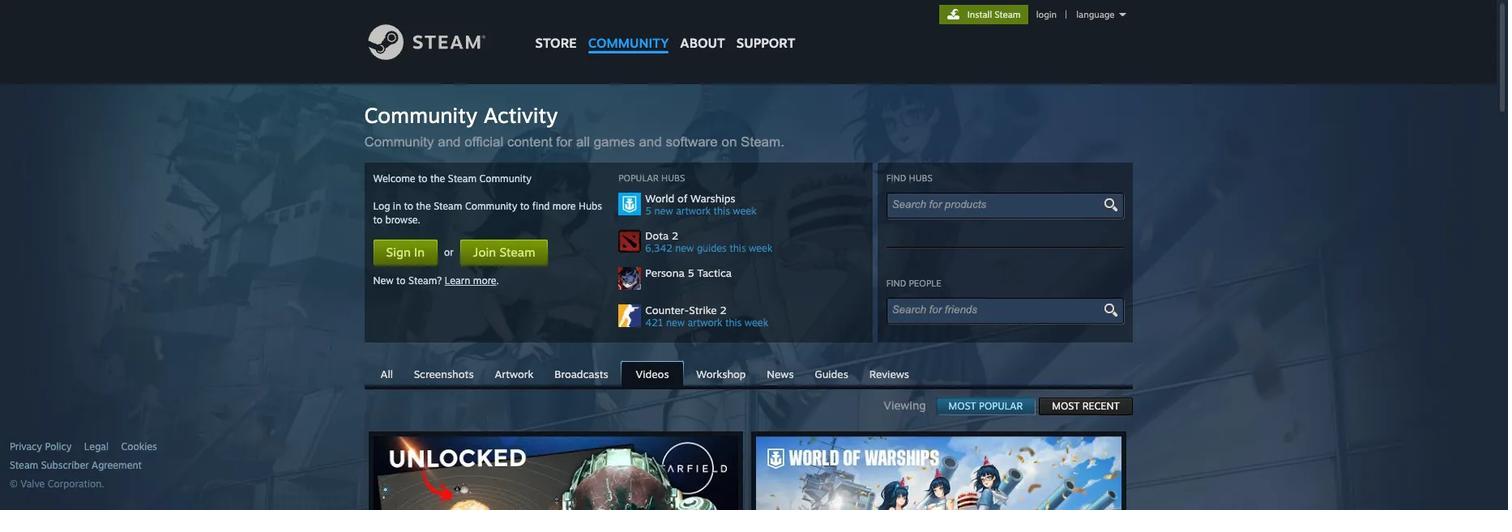 Task type: vqa. For each thing, say whether or not it's contained in the screenshot.
Frequently Asked Questions link
no



Task type: locate. For each thing, give the bounding box(es) containing it.
this inside counter-strike 2 421 new artwork this week
[[725, 317, 742, 329]]

week up persona 5 tactica link
[[749, 242, 773, 255]]

0 horizontal spatial hubs
[[579, 200, 602, 212]]

hubs
[[661, 173, 685, 184], [579, 200, 602, 212]]

artwork
[[676, 205, 711, 217], [688, 317, 723, 329]]

most left recent
[[1052, 400, 1080, 413]]

more right learn
[[473, 275, 497, 287]]

steam inside log in to the steam community to find more hubs to browse.
[[434, 200, 462, 212]]

week inside counter-strike 2 421 new artwork this week
[[745, 317, 768, 329]]

None image field
[[1101, 198, 1120, 212], [1101, 303, 1120, 318], [1101, 198, 1120, 212], [1101, 303, 1120, 318]]

0 horizontal spatial more
[[473, 275, 497, 287]]

dota
[[645, 229, 669, 242]]

0 vertical spatial new
[[654, 205, 673, 217]]

login
[[1037, 9, 1057, 20]]

community
[[588, 35, 669, 51]]

1 most from the left
[[949, 400, 976, 413]]

more inside log in to the steam community to find more hubs to browse.
[[553, 200, 576, 212]]

this right strike at the bottom
[[725, 317, 742, 329]]

1 vertical spatial hubs
[[579, 200, 602, 212]]

the right welcome
[[430, 173, 445, 185]]

new inside counter-strike 2 421 new artwork this week
[[666, 317, 685, 329]]

this for 2
[[725, 317, 742, 329]]

about link
[[675, 0, 731, 55]]

hubs up of at the left of the page
[[661, 173, 685, 184]]

store link
[[530, 0, 583, 59]]

5 left tactica
[[688, 267, 694, 280]]

0 vertical spatial artwork
[[676, 205, 711, 217]]

steam inside 'link'
[[500, 245, 535, 260]]

most right viewing in the right of the page
[[949, 400, 976, 413]]

videos link
[[621, 362, 684, 387]]

0 vertical spatial popular
[[619, 173, 659, 184]]

workshop
[[697, 368, 746, 381]]

artwork inside counter-strike 2 421 new artwork this week
[[688, 317, 723, 329]]

steam right install
[[995, 9, 1021, 20]]

0 vertical spatial 5
[[645, 205, 652, 217]]

counter-strike 2 link
[[645, 304, 864, 317]]

2 and from the left
[[639, 135, 662, 150]]

1 vertical spatial this
[[730, 242, 746, 255]]

community up join
[[465, 200, 517, 212]]

0 horizontal spatial and
[[438, 135, 461, 150]]

hubs inside log in to the steam community to find more hubs to browse.
[[579, 200, 602, 212]]

more right "find"
[[553, 200, 576, 212]]

©
[[10, 478, 18, 490]]

privacy policy
[[10, 441, 72, 453]]

login link
[[1033, 9, 1060, 20]]

1 vertical spatial popular
[[979, 400, 1023, 413]]

week inside world of warships 5 new artwork this week
[[733, 205, 757, 217]]

community inside log in to the steam community to find more hubs to browse.
[[465, 200, 517, 212]]

2 right strike at the bottom
[[720, 304, 727, 317]]

1 horizontal spatial most
[[1052, 400, 1080, 413]]

valve
[[20, 478, 45, 490]]

sign
[[386, 245, 411, 260]]

new for counter-
[[666, 317, 685, 329]]

1 vertical spatial artwork
[[688, 317, 723, 329]]

hubs right "find"
[[579, 200, 602, 212]]

1 vertical spatial the
[[416, 200, 431, 212]]

1 find from the top
[[887, 173, 907, 184]]

or
[[444, 246, 454, 259]]

most
[[949, 400, 976, 413], [1052, 400, 1080, 413]]

sign in link
[[373, 240, 438, 266]]

0 vertical spatial week
[[733, 205, 757, 217]]

steam.
[[741, 135, 785, 150]]

2 vertical spatial this
[[725, 317, 742, 329]]

recent
[[1083, 400, 1120, 413]]

this inside world of warships 5 new artwork this week
[[714, 205, 730, 217]]

the up the browse.
[[416, 200, 431, 212]]

videos
[[636, 368, 669, 381]]

most recent link
[[1039, 398, 1133, 416]]

hubs
[[909, 173, 933, 184]]

artwork for of
[[676, 205, 711, 217]]

find for find hubs
[[887, 173, 907, 184]]

community
[[364, 102, 478, 128], [364, 135, 434, 150], [479, 173, 532, 185], [465, 200, 517, 212]]

artwork down tactica
[[688, 317, 723, 329]]

2 find from the top
[[887, 278, 907, 289]]

to
[[418, 173, 428, 185], [404, 200, 413, 212], [520, 200, 530, 212], [373, 214, 383, 226], [396, 275, 406, 287]]

legal link
[[84, 441, 109, 454]]

1 vertical spatial find
[[887, 278, 907, 289]]

official
[[465, 135, 503, 150]]

in
[[393, 200, 401, 212]]

community up log in to the steam community to find more hubs to browse.
[[479, 173, 532, 185]]

learn
[[445, 275, 470, 287]]

support
[[737, 35, 796, 51]]

on
[[722, 135, 737, 150]]

0 vertical spatial this
[[714, 205, 730, 217]]

find left hubs
[[887, 173, 907, 184]]

support link
[[731, 0, 801, 55]]

new up persona 5 tactica
[[675, 242, 694, 255]]

learn more link
[[445, 275, 497, 287]]

2 right dota at the top left of page
[[672, 229, 679, 242]]

counter-strike 2 421 new artwork this week
[[645, 304, 768, 329]]

new left of at the left of the page
[[654, 205, 673, 217]]

1 horizontal spatial 2
[[720, 304, 727, 317]]

and right games
[[639, 135, 662, 150]]

0 horizontal spatial 5
[[645, 205, 652, 217]]

week down persona 5 tactica link
[[745, 317, 768, 329]]

artwork link
[[487, 362, 542, 385]]

cookies steam subscriber agreement © valve corporation.
[[10, 441, 157, 490]]

people
[[909, 278, 942, 289]]

1 horizontal spatial popular
[[979, 400, 1023, 413]]

persona 5 tactica link
[[645, 267, 864, 280]]

0 vertical spatial 2
[[672, 229, 679, 242]]

1 horizontal spatial 5
[[688, 267, 694, 280]]

week up the "dota 2" link
[[733, 205, 757, 217]]

cookies link
[[121, 441, 157, 454]]

1 horizontal spatial more
[[553, 200, 576, 212]]

0 vertical spatial find
[[887, 173, 907, 184]]

1 horizontal spatial and
[[639, 135, 662, 150]]

1 and from the left
[[438, 135, 461, 150]]

log in to the steam community to find more hubs to browse.
[[373, 200, 602, 226]]

all
[[576, 135, 590, 150]]

more
[[553, 200, 576, 212], [473, 275, 497, 287]]

new inside world of warships 5 new artwork this week
[[654, 205, 673, 217]]

steam down "welcome to the steam community"
[[434, 200, 462, 212]]

2 vertical spatial new
[[666, 317, 685, 329]]

week for warships
[[733, 205, 757, 217]]

week
[[733, 205, 757, 217], [749, 242, 773, 255], [745, 317, 768, 329]]

steam
[[995, 9, 1021, 20], [448, 173, 477, 185], [434, 200, 462, 212], [500, 245, 535, 260], [10, 460, 38, 472]]

of
[[678, 192, 688, 205]]

this
[[714, 205, 730, 217], [730, 242, 746, 255], [725, 317, 742, 329]]

1 vertical spatial 2
[[720, 304, 727, 317]]

steam right join
[[500, 245, 535, 260]]

new right 421
[[666, 317, 685, 329]]

artwork inside world of warships 5 new artwork this week
[[676, 205, 711, 217]]

new
[[654, 205, 673, 217], [675, 242, 694, 255], [666, 317, 685, 329]]

None text field
[[892, 304, 1104, 316]]

this right guides
[[730, 242, 746, 255]]

this up dota 2 6,342 new guides this week
[[714, 205, 730, 217]]

find left "people"
[[887, 278, 907, 289]]

1 horizontal spatial hubs
[[661, 173, 685, 184]]

1 vertical spatial week
[[749, 242, 773, 255]]

news
[[767, 368, 794, 381]]

2 most from the left
[[1052, 400, 1080, 413]]

guides
[[697, 242, 727, 255]]

artwork up dota 2 6,342 new guides this week
[[676, 205, 711, 217]]

games
[[594, 135, 635, 150]]

1 vertical spatial new
[[675, 242, 694, 255]]

news link
[[759, 362, 802, 385]]

0 horizontal spatial popular
[[619, 173, 659, 184]]

strike
[[689, 304, 717, 317]]

5 up dota at the top left of page
[[645, 205, 652, 217]]

privacy
[[10, 441, 42, 453]]

steam inside cookies steam subscriber agreement © valve corporation.
[[10, 460, 38, 472]]

this for warships
[[714, 205, 730, 217]]

0 vertical spatial more
[[553, 200, 576, 212]]

privacy policy link
[[10, 441, 72, 454]]

0 horizontal spatial most
[[949, 400, 976, 413]]

the
[[430, 173, 445, 185], [416, 200, 431, 212]]

and
[[438, 135, 461, 150], [639, 135, 662, 150]]

and left official
[[438, 135, 461, 150]]

2 vertical spatial week
[[745, 317, 768, 329]]

to right new
[[396, 275, 406, 287]]

2
[[672, 229, 679, 242], [720, 304, 727, 317]]

None text field
[[892, 199, 1104, 211]]

most popular link
[[936, 398, 1036, 416]]

0 horizontal spatial 2
[[672, 229, 679, 242]]

most for most popular
[[949, 400, 976, 413]]

steam down privacy
[[10, 460, 38, 472]]

counter-
[[645, 304, 689, 317]]



Task type: describe. For each thing, give the bounding box(es) containing it.
community up welcome
[[364, 135, 434, 150]]

the inside log in to the steam community to find more hubs to browse.
[[416, 200, 431, 212]]

for
[[556, 135, 572, 150]]

browse.
[[385, 214, 421, 226]]

most for most recent
[[1052, 400, 1080, 413]]

5 inside world of warships 5 new artwork this week
[[645, 205, 652, 217]]

install
[[968, 9, 992, 20]]

join steam
[[473, 245, 535, 260]]

about
[[680, 35, 725, 51]]

steam down official
[[448, 173, 477, 185]]

guides
[[815, 368, 849, 381]]

popular hubs
[[619, 173, 685, 184]]

2 inside counter-strike 2 421 new artwork this week
[[720, 304, 727, 317]]

persona
[[645, 267, 685, 280]]

log
[[373, 200, 390, 212]]

to left "find"
[[520, 200, 530, 212]]

community link
[[583, 0, 675, 59]]

login | language
[[1037, 9, 1115, 20]]

viewing
[[884, 399, 936, 413]]

find for find people
[[887, 278, 907, 289]]

store
[[535, 35, 577, 51]]

policy
[[45, 441, 72, 453]]

software
[[666, 135, 718, 150]]

reviews link
[[861, 362, 918, 385]]

workshop link
[[688, 362, 754, 385]]

activity
[[484, 102, 558, 128]]

.
[[497, 275, 499, 287]]

most popular
[[949, 400, 1023, 413]]

broadcasts link
[[547, 362, 617, 385]]

subscriber
[[41, 460, 89, 472]]

welcome to the steam community
[[373, 173, 532, 185]]

dota 2 link
[[645, 229, 864, 242]]

community up official
[[364, 102, 478, 128]]

0 vertical spatial hubs
[[661, 173, 685, 184]]

week for 2
[[745, 317, 768, 329]]

all
[[381, 368, 393, 381]]

all link
[[372, 362, 401, 385]]

to right in
[[404, 200, 413, 212]]

persona 5 tactica
[[645, 267, 732, 280]]

join
[[473, 245, 496, 260]]

new
[[373, 275, 394, 287]]

artwork
[[495, 368, 534, 381]]

welcome
[[373, 173, 415, 185]]

agreement
[[92, 460, 142, 472]]

0 vertical spatial the
[[430, 173, 445, 185]]

community activity community and official content for all games and software on steam.
[[364, 102, 792, 150]]

new to steam? learn more .
[[373, 275, 499, 287]]

language
[[1077, 9, 1115, 20]]

to right welcome
[[418, 173, 428, 185]]

install steam link
[[939, 5, 1028, 24]]

to down log at the top left of the page
[[373, 214, 383, 226]]

|
[[1065, 9, 1068, 20]]

broadcasts
[[555, 368, 608, 381]]

this inside dota 2 6,342 new guides this week
[[730, 242, 746, 255]]

in
[[414, 245, 425, 260]]

screenshots link
[[406, 362, 482, 385]]

most recent
[[1052, 400, 1120, 413]]

find
[[532, 200, 550, 212]]

new for world
[[654, 205, 673, 217]]

find hubs
[[887, 173, 933, 184]]

world of warships 5 new artwork this week
[[645, 192, 757, 217]]

content
[[507, 135, 553, 150]]

sign in
[[386, 245, 425, 260]]

1 vertical spatial more
[[473, 275, 497, 287]]

reviews
[[869, 368, 910, 381]]

warships
[[691, 192, 736, 205]]

2 inside dota 2 6,342 new guides this week
[[672, 229, 679, 242]]

steam for cookies steam subscriber agreement © valve corporation.
[[10, 460, 38, 472]]

world
[[645, 192, 675, 205]]

world of warships link
[[645, 192, 864, 205]]

421
[[645, 317, 663, 329]]

artwork for strike
[[688, 317, 723, 329]]

corporation.
[[48, 478, 104, 490]]

find people
[[887, 278, 942, 289]]

steam for install steam
[[995, 9, 1021, 20]]

guides link
[[807, 362, 857, 385]]

dota 2 6,342 new guides this week
[[645, 229, 773, 255]]

tactica
[[697, 267, 732, 280]]

legal
[[84, 441, 109, 453]]

new inside dota 2 6,342 new guides this week
[[675, 242, 694, 255]]

1 vertical spatial 5
[[688, 267, 694, 280]]

week inside dota 2 6,342 new guides this week
[[749, 242, 773, 255]]

steam for join steam
[[500, 245, 535, 260]]

steam?
[[409, 275, 442, 287]]

steam subscriber agreement link
[[10, 460, 360, 473]]

install steam
[[968, 9, 1021, 20]]

6,342
[[645, 242, 673, 255]]

cookies
[[121, 441, 157, 453]]



